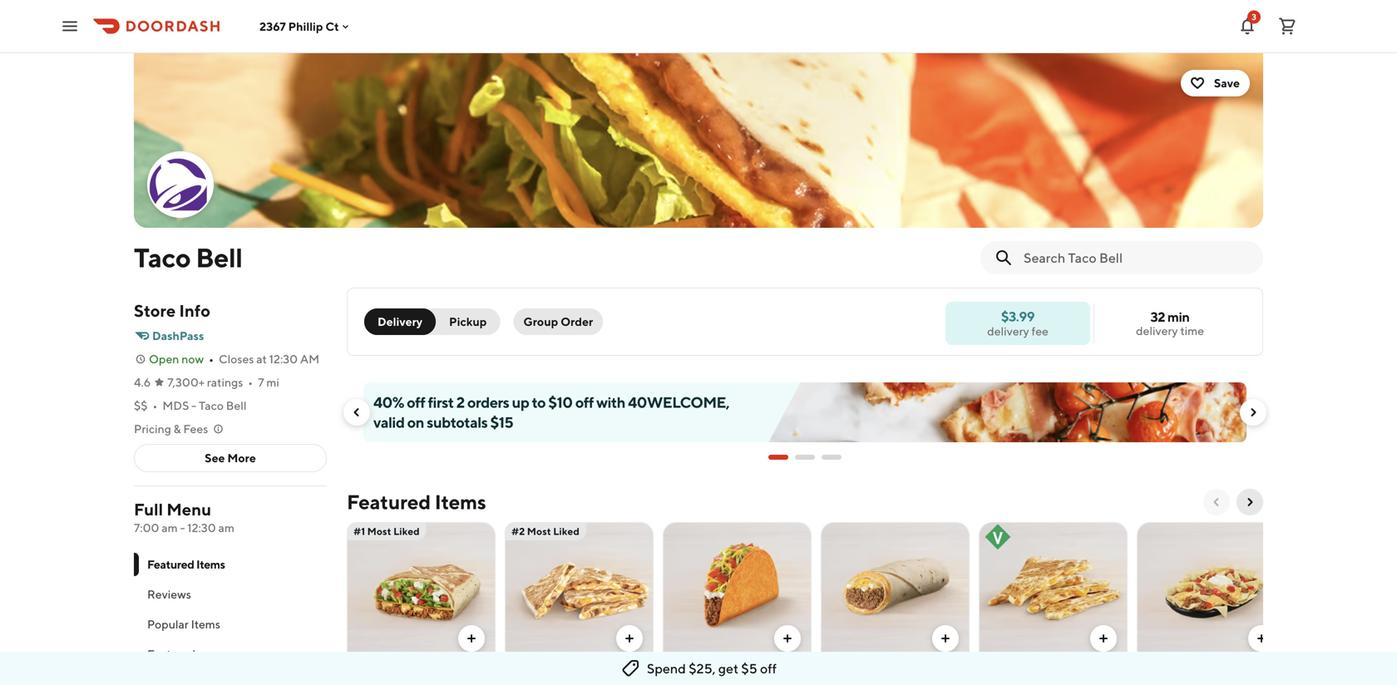Task type: vqa. For each thing, say whether or not it's contained in the screenshot.
32 MIN DELIVERY TIME
yes



Task type: locate. For each thing, give the bounding box(es) containing it.
12:30 right at
[[269, 352, 298, 366]]

add item to cart image inside nacho cheese button
[[781, 632, 794, 645]]

2367 phillip ct
[[259, 19, 339, 33]]

items right "popular"
[[191, 618, 220, 631]]

featured items up "reviews"
[[147, 558, 225, 571]]

first
[[428, 393, 454, 411]]

$$
[[134, 399, 148, 413]]

pricing & fees button
[[134, 421, 225, 437]]

1 most from the left
[[367, 526, 391, 537]]

featured
[[347, 490, 431, 514], [147, 558, 194, 571], [147, 647, 196, 661]]

0 vertical spatial bell
[[196, 242, 243, 273]]

full
[[134, 500, 163, 519]]

taco up store at the left of page
[[134, 242, 191, 273]]

1 vertical spatial 12:30
[[187, 521, 216, 535]]

liked for #1 most liked
[[393, 526, 420, 537]]

add item to cart image for nacho cheese doritos® locos tacos supreme® image
[[781, 632, 794, 645]]

0 horizontal spatial taco
[[134, 242, 191, 273]]

full menu 7:00 am - 12:30 am
[[134, 500, 234, 535]]

add item to cart image
[[465, 632, 478, 645], [939, 632, 952, 645]]

delivery left the time
[[1136, 324, 1178, 338]]

7:00
[[134, 521, 159, 535]]

- down the menu on the left bottom of page
[[180, 521, 185, 535]]

2 add item to cart image from the left
[[939, 632, 952, 645]]

32 min delivery time
[[1136, 309, 1204, 338]]

0 vertical spatial featured items
[[347, 490, 486, 514]]

most right #1
[[367, 526, 391, 537]]

popular
[[147, 618, 189, 631]]

$10
[[548, 393, 573, 411]]

delivery left fee
[[987, 324, 1029, 338]]

0 horizontal spatial add item to cart image
[[465, 632, 478, 645]]

1 add item to cart image from the left
[[465, 632, 478, 645]]

delivery
[[1136, 324, 1178, 338], [987, 324, 1029, 338]]

am
[[162, 521, 178, 535], [218, 521, 234, 535]]

spend $25, get $5 off
[[647, 661, 777, 677]]

add item to cart image for crunchwrap supreme® image
[[465, 632, 478, 645]]

add item to cart image
[[623, 632, 636, 645], [781, 632, 794, 645], [1097, 632, 1110, 645], [1255, 632, 1268, 645]]

• right now
[[209, 352, 214, 366]]

2 add item to cart image from the left
[[781, 632, 794, 645]]

delivery inside $3.99 delivery fee
[[987, 324, 1029, 338]]

1 liked from the left
[[393, 526, 420, 537]]

1 horizontal spatial add item to cart image
[[939, 632, 952, 645]]

off up on
[[407, 393, 425, 411]]

see more button
[[135, 445, 326, 472]]

3 add item to cart image from the left
[[1097, 632, 1110, 645]]

2 vertical spatial items
[[191, 618, 220, 631]]

1 horizontal spatial •
[[209, 352, 214, 366]]

liked down featured items heading at bottom left
[[393, 526, 420, 537]]

up
[[512, 393, 529, 411]]

Item Search search field
[[1024, 249, 1250, 267]]

$15
[[490, 413, 513, 431]]

• left 7
[[248, 376, 253, 389]]

items
[[435, 490, 486, 514], [196, 558, 225, 571], [191, 618, 220, 631]]

0 items, open order cart image
[[1278, 16, 1297, 36]]

most right #2
[[527, 526, 551, 537]]

2367 phillip ct button
[[259, 19, 352, 33]]

to
[[532, 393, 546, 411]]

featured down "popular"
[[147, 647, 196, 661]]

most
[[367, 526, 391, 537], [527, 526, 551, 537]]

items up reviews button
[[196, 558, 225, 571]]

reviews
[[147, 588, 191, 601]]

bell up info
[[196, 242, 243, 273]]

0 horizontal spatial •
[[153, 399, 158, 413]]

0 vertical spatial items
[[435, 490, 486, 514]]

liked
[[393, 526, 420, 537], [553, 526, 580, 537]]

off right $5
[[760, 661, 777, 677]]

pricing & fees
[[134, 422, 208, 436]]

#1 most liked button
[[347, 522, 496, 685]]

taco down 7,300+ ratings • on the left bottom
[[199, 399, 224, 413]]

order methods option group
[[364, 309, 500, 335]]

group
[[523, 315, 558, 329]]

7,300+
[[167, 376, 205, 389]]

items down subtotals
[[435, 490, 486, 514]]

most for #2
[[527, 526, 551, 537]]

0 horizontal spatial featured items
[[147, 558, 225, 571]]

2 most from the left
[[527, 526, 551, 537]]

featured inside heading
[[347, 490, 431, 514]]

1 horizontal spatial featured items
[[347, 490, 486, 514]]

featured items up the #1 most liked
[[347, 490, 486, 514]]

at
[[256, 352, 267, 366]]

12:30 down the menu on the left bottom of page
[[187, 521, 216, 535]]

now
[[181, 352, 204, 366]]

featured up the #1 most liked
[[347, 490, 431, 514]]

2 liked from the left
[[553, 526, 580, 537]]

group order
[[523, 315, 593, 329]]

taco bell image
[[134, 53, 1263, 228], [149, 153, 212, 216]]

0 horizontal spatial delivery
[[987, 324, 1029, 338]]

#1 most liked
[[353, 526, 420, 537]]

bell down ratings
[[226, 399, 247, 413]]

ratings
[[207, 376, 243, 389]]

1 vertical spatial -
[[180, 521, 185, 535]]

featured button
[[134, 640, 327, 670]]

• right $$
[[153, 399, 158, 413]]

1 horizontal spatial -
[[191, 399, 196, 413]]

save
[[1214, 76, 1240, 90]]

3
[[1252, 12, 1257, 22]]

pricing
[[134, 422, 171, 436]]

0 vertical spatial featured
[[347, 490, 431, 514]]

1 horizontal spatial off
[[575, 393, 594, 411]]

-
[[191, 399, 196, 413], [180, 521, 185, 535]]

1 add item to cart image from the left
[[623, 632, 636, 645]]

1 horizontal spatial 12:30
[[269, 352, 298, 366]]

7,300+ ratings •
[[167, 376, 253, 389]]

2 am from the left
[[218, 521, 234, 535]]

am up reviews button
[[218, 521, 234, 535]]

previous button of carousel image
[[1210, 496, 1223, 509]]

0 horizontal spatial am
[[162, 521, 178, 535]]

7 mi
[[258, 376, 279, 389]]

crunchwrap supreme® image
[[348, 522, 495, 662]]

featured items
[[347, 490, 486, 514], [147, 558, 225, 571]]

taco
[[134, 242, 191, 273], [199, 399, 224, 413]]

nacho
[[670, 668, 709, 684]]

store info
[[134, 301, 210, 321]]

1 vertical spatial taco
[[199, 399, 224, 413]]

0 horizontal spatial -
[[180, 521, 185, 535]]

0 vertical spatial •
[[209, 352, 214, 366]]

0 vertical spatial taco
[[134, 242, 191, 273]]

nachos bellgrande® image
[[1138, 522, 1285, 662]]

popular items button
[[134, 610, 327, 640]]

32
[[1151, 309, 1165, 325]]

off right $10
[[575, 393, 594, 411]]

- right mds
[[191, 399, 196, 413]]

most inside button
[[367, 526, 391, 537]]

delivery inside 32 min delivery time
[[1136, 324, 1178, 338]]

0 horizontal spatial most
[[367, 526, 391, 537]]

1 horizontal spatial am
[[218, 521, 234, 535]]

2367
[[259, 19, 286, 33]]

spend
[[647, 661, 686, 677]]

chicken
[[512, 668, 561, 684]]

1 horizontal spatial delivery
[[1136, 324, 1178, 338]]

am
[[300, 352, 319, 366]]

0 horizontal spatial 12:30
[[187, 521, 216, 535]]

liked inside button
[[393, 526, 420, 537]]

orders
[[467, 393, 509, 411]]

open menu image
[[60, 16, 80, 36]]

more
[[227, 451, 256, 465]]

0 horizontal spatial liked
[[393, 526, 420, 537]]

1 horizontal spatial liked
[[553, 526, 580, 537]]

featured up "reviews"
[[147, 558, 194, 571]]

•
[[209, 352, 214, 366], [248, 376, 253, 389], [153, 399, 158, 413]]

#2 most liked
[[512, 526, 580, 537]]

2 horizontal spatial •
[[248, 376, 253, 389]]

group order button
[[514, 309, 603, 335]]

0 vertical spatial 12:30
[[269, 352, 298, 366]]

#1
[[353, 526, 365, 537]]

liked right #2
[[553, 526, 580, 537]]

2 vertical spatial •
[[153, 399, 158, 413]]

am right 7:00
[[162, 521, 178, 535]]

1 vertical spatial •
[[248, 376, 253, 389]]

2 vertical spatial featured
[[147, 647, 196, 661]]

save button
[[1181, 70, 1250, 96]]

$5
[[741, 661, 757, 677]]

fees
[[183, 422, 208, 436]]

40% off first 2 orders up to $10 off with 40welcome, valid on subtotals $15
[[373, 393, 730, 431]]

off
[[407, 393, 425, 411], [575, 393, 594, 411], [760, 661, 777, 677]]

12:30
[[269, 352, 298, 366], [187, 521, 216, 535]]

1 vertical spatial featured items
[[147, 558, 225, 571]]

add item to cart image for chicken quesadilla image
[[623, 632, 636, 645]]

#2
[[512, 526, 525, 537]]

ct
[[326, 19, 339, 33]]

chicken quesadilla image
[[506, 522, 653, 662]]

beefy 5-layer burrito image
[[822, 522, 969, 662]]

4 add item to cart image from the left
[[1255, 632, 1268, 645]]

add item to cart image for nachos bellgrande® 'image'
[[1255, 632, 1268, 645]]

min
[[1168, 309, 1190, 325]]

1 horizontal spatial most
[[527, 526, 551, 537]]

open
[[149, 352, 179, 366]]



Task type: describe. For each thing, give the bounding box(es) containing it.
order
[[561, 315, 593, 329]]

1 horizontal spatial taco
[[199, 399, 224, 413]]

7
[[258, 376, 264, 389]]

with
[[596, 393, 625, 411]]

nacho cheese button
[[663, 522, 812, 685]]

$3.99 delivery fee
[[987, 309, 1049, 338]]

featured inside button
[[147, 647, 196, 661]]

$$ • mds - taco bell
[[134, 399, 247, 413]]

fee
[[1032, 324, 1049, 338]]

subtotals
[[427, 413, 488, 431]]

• closes at 12:30 am
[[209, 352, 319, 366]]

items inside popular items button
[[191, 618, 220, 631]]

notification bell image
[[1238, 16, 1258, 36]]

1 vertical spatial items
[[196, 558, 225, 571]]

4.6
[[134, 376, 151, 389]]

menu
[[167, 500, 211, 519]]

cheese
[[711, 668, 756, 684]]

mds
[[163, 399, 189, 413]]

- inside full menu 7:00 am - 12:30 am
[[180, 521, 185, 535]]

popular items
[[147, 618, 220, 631]]

liked for #2 most liked
[[553, 526, 580, 537]]

phillip
[[288, 19, 323, 33]]

40%
[[373, 393, 404, 411]]

next button of carousel image
[[1247, 406, 1260, 419]]

chicken quesadilla
[[512, 668, 626, 684]]

get
[[718, 661, 739, 677]]

Delivery radio
[[364, 309, 436, 335]]

0 vertical spatial -
[[191, 399, 196, 413]]

quesadilla
[[563, 668, 626, 684]]

see
[[205, 451, 225, 465]]

delivery
[[378, 315, 423, 329]]

next button of carousel image
[[1243, 496, 1257, 509]]

info
[[179, 301, 210, 321]]

reviews button
[[134, 580, 327, 610]]

1 am from the left
[[162, 521, 178, 535]]

$25,
[[689, 661, 716, 677]]

on
[[407, 413, 424, 431]]

select promotional banner element
[[768, 442, 842, 472]]

0 horizontal spatial off
[[407, 393, 425, 411]]

previous button of carousel image
[[350, 406, 363, 419]]

see more
[[205, 451, 256, 465]]

valid
[[373, 413, 405, 431]]

taco bell
[[134, 242, 243, 273]]

mi
[[266, 376, 279, 389]]

12:30 inside full menu 7:00 am - 12:30 am
[[187, 521, 216, 535]]

2
[[456, 393, 465, 411]]

add item to cart image for cheese quesadilla image
[[1097, 632, 1110, 645]]

1 vertical spatial bell
[[226, 399, 247, 413]]

add item to cart image for beefy 5-layer burrito image
[[939, 632, 952, 645]]

40welcome,
[[628, 393, 730, 411]]

open now
[[149, 352, 204, 366]]

dashpass
[[152, 329, 204, 343]]

&
[[174, 422, 181, 436]]

store
[[134, 301, 176, 321]]

items inside featured items heading
[[435, 490, 486, 514]]

pickup
[[449, 315, 487, 329]]

closes
[[219, 352, 254, 366]]

1 vertical spatial featured
[[147, 558, 194, 571]]

nacho cheese
[[670, 668, 797, 685]]

Pickup radio
[[426, 309, 500, 335]]

nacho cheese doritos® locos tacos supreme® image
[[664, 522, 811, 662]]

$3.99
[[1001, 309, 1035, 324]]

featured items heading
[[347, 489, 486, 516]]

cheese quesadilla image
[[980, 522, 1127, 662]]

most for #1
[[367, 526, 391, 537]]

time
[[1180, 324, 1204, 338]]

2 horizontal spatial off
[[760, 661, 777, 677]]



